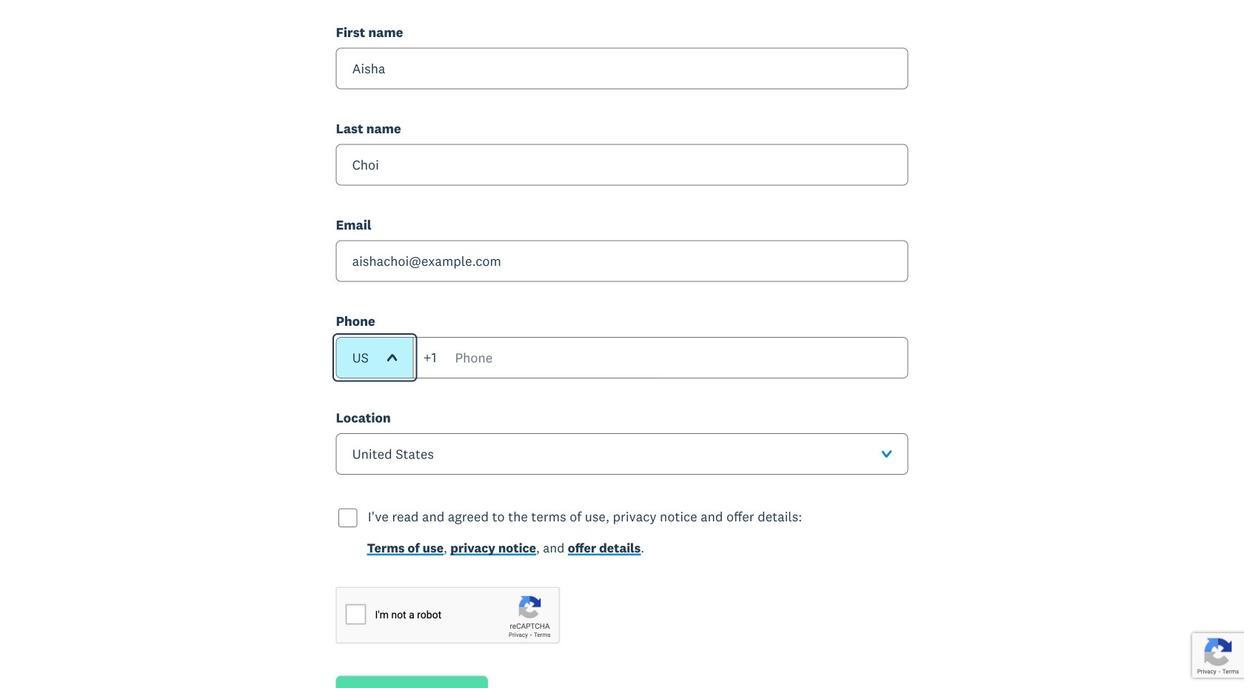 Task type: locate. For each thing, give the bounding box(es) containing it.
Last name text field
[[336, 144, 909, 186]]



Task type: describe. For each thing, give the bounding box(es) containing it.
Email email field
[[336, 241, 909, 282]]

First name text field
[[336, 48, 909, 89]]

Phone text field
[[413, 337, 909, 378]]



